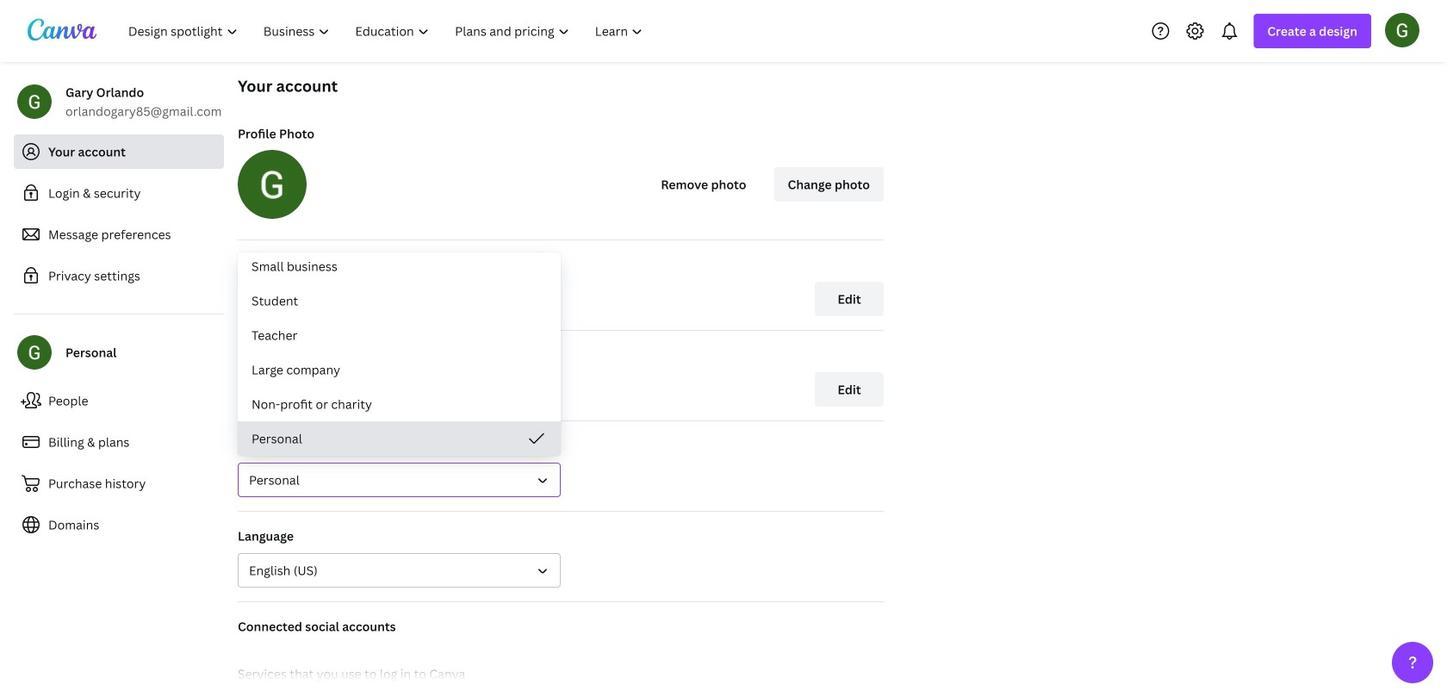 Task type: vqa. For each thing, say whether or not it's contained in the screenshot.
Text
no



Task type: describe. For each thing, give the bounding box(es) containing it.
top level navigation element
[[117, 14, 658, 48]]

4 option from the top
[[238, 352, 561, 387]]

2 option from the top
[[238, 283, 561, 318]]

1 option from the top
[[238, 249, 561, 283]]



Task type: locate. For each thing, give the bounding box(es) containing it.
5 option from the top
[[238, 387, 561, 421]]

None button
[[238, 463, 561, 497]]

gary orlando image
[[1385, 13, 1420, 47]]

option
[[238, 249, 561, 283], [238, 283, 561, 318], [238, 318, 561, 352], [238, 352, 561, 387], [238, 387, 561, 421], [238, 421, 561, 456]]

list box
[[238, 249, 561, 456]]

3 option from the top
[[238, 318, 561, 352]]

Language: English (US) button
[[238, 553, 561, 588]]

6 option from the top
[[238, 421, 561, 456]]



